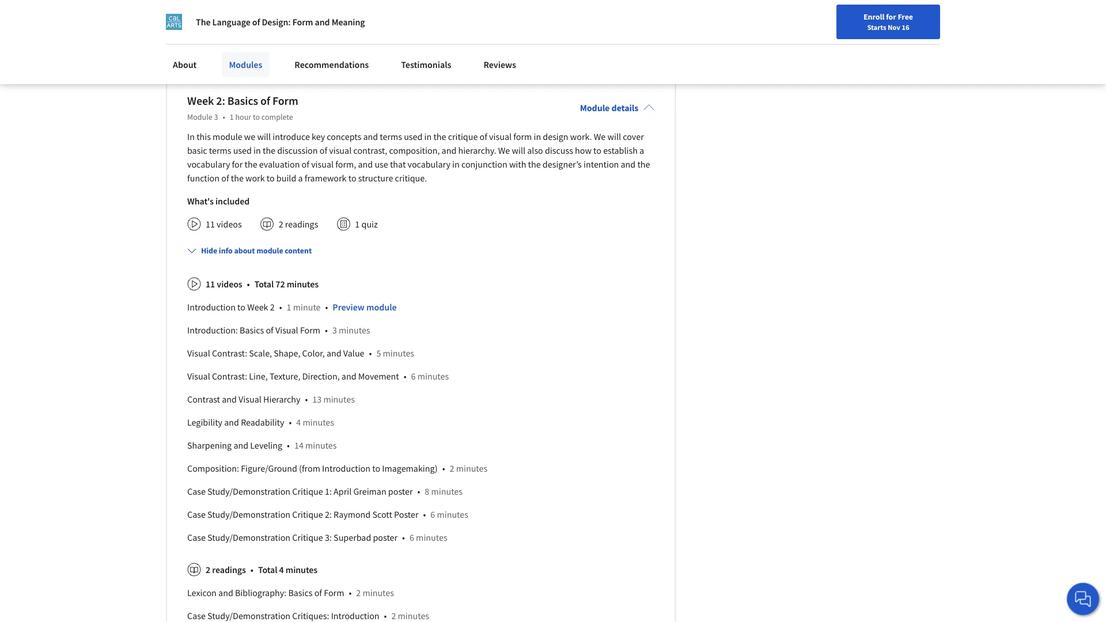 Task type: vqa. For each thing, say whether or not it's contained in the screenshot.
AFFILIATES
no



Task type: locate. For each thing, give the bounding box(es) containing it.
3 inside week 2: basics of form module 3 • 1 hour to complete
[[214, 112, 218, 122]]

3 case from the top
[[187, 532, 206, 543]]

1 contrast: from the top
[[212, 348, 247, 359]]

superbad
[[334, 532, 371, 543]]

introduction for case study/demonstration critiques: introduction
[[331, 610, 379, 622]]

vocabulary up function
[[187, 159, 230, 170]]

to right hour
[[253, 112, 260, 122]]

intention
[[584, 159, 619, 170]]

figure/ground
[[241, 463, 297, 474]]

the down the establish
[[637, 159, 650, 170]]

critique for 3:
[[292, 532, 323, 543]]

introduction: basics of visual form • 3 minutes
[[187, 325, 370, 336]]

module inside the in this module we will introduce key concepts and terms used in the critique of visual form in design work. we will cover basic terms used in the discussion of visual contrast, composition, and hierarchy. we will also discuss how to establish a vocabulary for the evaluation of visual form, and use that vocabulary in conjunction with the designer's intention and the function of the work to build a framework to structure critique.
[[213, 131, 242, 142]]

vocabulary
[[187, 159, 230, 170], [408, 159, 451, 170]]

cover
[[623, 131, 644, 142]]

1 horizontal spatial week
[[247, 301, 268, 313]]

2 vertical spatial 6
[[410, 532, 414, 543]]

total up bibliography:
[[258, 564, 277, 576]]

what's included
[[187, 195, 250, 207]]

used up composition,
[[404, 131, 423, 142]]

module left details
[[580, 102, 610, 114]]

that
[[390, 159, 406, 170]]

0 horizontal spatial 3
[[214, 112, 218, 122]]

will right we
[[257, 131, 271, 142]]

form
[[293, 16, 313, 28], [272, 94, 298, 108], [300, 325, 320, 336], [324, 587, 344, 599]]

critique
[[292, 486, 323, 497], [292, 509, 323, 520], [292, 532, 323, 543]]

contrast
[[187, 394, 220, 405]]

audiences
[[187, 41, 227, 53]]

build
[[276, 172, 296, 184]]

videos
[[217, 218, 242, 230], [217, 278, 242, 290]]

will up with
[[512, 145, 526, 156]]

introduction up introduction:
[[187, 301, 236, 313]]

1 vertical spatial 3
[[332, 325, 337, 336]]

0 vertical spatial 2:
[[216, 94, 225, 108]]

2 vertical spatial introduction
[[331, 610, 379, 622]]

visual up framework
[[311, 159, 334, 170]]

discussion
[[212, 18, 253, 30], [277, 145, 318, 156]]

total left 72
[[254, 278, 274, 290]]

form up complete
[[272, 94, 298, 108]]

0 horizontal spatial we
[[498, 145, 510, 156]]

6 right movement
[[411, 371, 416, 382]]

1 vertical spatial total
[[254, 278, 274, 290]]

0 vertical spatial readings
[[285, 218, 318, 230]]

basics up scale,
[[240, 325, 264, 336]]

6 down the poster
[[410, 532, 414, 543]]

0 horizontal spatial module
[[213, 131, 242, 142]]

0 horizontal spatial terms
[[209, 145, 231, 156]]

2 case from the top
[[187, 509, 206, 520]]

readings inside hide info about module content region
[[212, 564, 246, 576]]

leveling
[[250, 440, 282, 451]]

1 horizontal spatial 10
[[318, 18, 327, 30]]

1 vertical spatial discussion
[[277, 145, 318, 156]]

1 study/demonstration from the top
[[207, 486, 290, 497]]

in this module we will introduce key concepts and terms used in the critique of visual form in design work. we will cover basic terms used in the discussion of visual contrast, composition, and hierarchy. we will also discuss how to establish a vocabulary for the evaluation of visual form, and use that vocabulary in conjunction with the designer's intention and the function of the work to build a framework to structure critique.
[[187, 131, 650, 184]]

total
[[296, 18, 316, 30], [254, 278, 274, 290], [258, 564, 277, 576]]

terms up contrast,
[[380, 131, 402, 142]]

2 readings up "lexicon"
[[206, 564, 246, 576]]

form for visual
[[300, 325, 320, 336]]

the left work in the left of the page
[[231, 172, 244, 184]]

and down contrast,
[[358, 159, 373, 170]]

introduce
[[273, 131, 310, 142]]

• total 4 minutes
[[251, 564, 318, 576]]

scale,
[[249, 348, 272, 359]]

visual up contrast
[[187, 371, 210, 382]]

videos down included
[[217, 218, 242, 230]]

case
[[187, 486, 206, 497], [187, 509, 206, 520], [187, 532, 206, 543], [187, 610, 206, 622]]

of up hierarchy. at left
[[480, 131, 487, 142]]

3 study/demonstration from the top
[[207, 532, 290, 543]]

3 inside hide info about module content region
[[332, 325, 337, 336]]

of left design:
[[252, 16, 260, 28]]

module inside week 2: basics of form module 3 • 1 hour to complete
[[187, 112, 212, 122]]

total for total 10 minutes
[[296, 18, 316, 30]]

1 vertical spatial 6
[[431, 509, 435, 520]]

2 contrast: from the top
[[212, 371, 247, 382]]

0 vertical spatial module
[[213, 131, 242, 142]]

2 horizontal spatial module
[[366, 301, 397, 313]]

1 horizontal spatial used
[[404, 131, 423, 142]]

preview
[[333, 301, 365, 313]]

0 vertical spatial 3
[[214, 112, 218, 122]]

info about module content element
[[183, 236, 655, 622]]

meaning
[[332, 16, 365, 28]]

1 inside hide info about module content region
[[287, 301, 291, 313]]

recommendations link
[[288, 52, 376, 77]]

terms down this
[[209, 145, 231, 156]]

readings up "lexicon"
[[212, 564, 246, 576]]

a down cover
[[640, 145, 644, 156]]

basics up hour
[[227, 94, 258, 108]]

discussion up as
[[212, 18, 253, 30]]

0 vertical spatial for
[[886, 12, 896, 22]]

4 study/demonstration from the top
[[207, 610, 290, 622]]

reviews
[[484, 59, 516, 70]]

2: inside week 2: basics of form module 3 • 1 hour to complete
[[216, 94, 225, 108]]

0 vertical spatial we
[[594, 131, 606, 142]]

a right build
[[298, 172, 303, 184]]

1 vertical spatial 10
[[303, 41, 313, 53]]

1 horizontal spatial for
[[886, 12, 896, 22]]

critique for 1:
[[292, 486, 323, 497]]

1 left quiz
[[355, 218, 360, 230]]

None search field
[[164, 7, 441, 30]]

critique left 1:
[[292, 486, 323, 497]]

2 videos from the top
[[217, 278, 242, 290]]

and left 'value'
[[327, 348, 341, 359]]

readings up content
[[285, 218, 318, 230]]

0 vertical spatial terms
[[380, 131, 402, 142]]

complete
[[261, 112, 293, 122]]

week
[[187, 94, 214, 108], [247, 301, 268, 313]]

terms
[[380, 131, 402, 142], [209, 145, 231, 156]]

1 horizontal spatial discussion
[[277, 145, 318, 156]]

1 vertical spatial we
[[498, 145, 510, 156]]

case study/demonstration critique 2: raymond scott poster • 6 minutes
[[187, 509, 468, 520]]

1 vertical spatial 11
[[206, 278, 215, 290]]

2: inside hide info about module content region
[[325, 509, 332, 520]]

2:
[[216, 94, 225, 108], [325, 509, 332, 520]]

2 readings up content
[[279, 218, 318, 230]]

2 vertical spatial total
[[258, 564, 277, 576]]

of
[[252, 16, 260, 28], [260, 94, 270, 108], [480, 131, 487, 142], [320, 145, 327, 156], [302, 159, 309, 170], [221, 172, 229, 184], [266, 325, 274, 336], [314, 587, 322, 599]]

1 vertical spatial terms
[[209, 145, 231, 156]]

1 videos from the top
[[217, 218, 242, 230]]

module up this
[[187, 112, 212, 122]]

0 horizontal spatial discussion
[[212, 18, 253, 30]]

0 vertical spatial 10
[[318, 18, 327, 30]]

0 vertical spatial introduction
[[187, 301, 236, 313]]

form for of
[[272, 94, 298, 108]]

1 horizontal spatial 4
[[296, 417, 301, 428]]

raymond
[[334, 509, 371, 520]]

shopping cart: 1 item image
[[837, 9, 859, 27]]

1 horizontal spatial vocabulary
[[408, 159, 451, 170]]

1 horizontal spatial module
[[256, 246, 283, 256]]

week inside week 2: basics of form module 3 • 1 hour to complete
[[187, 94, 214, 108]]

and down the establish
[[621, 159, 636, 170]]

0 horizontal spatial readings
[[212, 564, 246, 576]]

work
[[245, 172, 265, 184]]

to
[[253, 112, 260, 122], [594, 145, 602, 156], [267, 172, 275, 184], [348, 172, 356, 184], [237, 301, 245, 313], [372, 463, 380, 474]]

0 vertical spatial basics
[[227, 94, 258, 108]]

6 right the poster
[[431, 509, 435, 520]]

nov
[[888, 22, 900, 32]]

•
[[289, 18, 292, 30], [296, 41, 299, 53], [223, 112, 225, 122], [247, 278, 250, 290], [279, 301, 282, 313], [325, 301, 328, 313], [325, 325, 328, 336], [369, 348, 372, 359], [404, 371, 407, 382], [305, 394, 308, 405], [289, 417, 292, 428], [287, 440, 290, 451], [442, 463, 445, 474], [417, 486, 420, 497], [423, 509, 426, 520], [402, 532, 405, 543], [251, 564, 253, 576], [349, 587, 352, 599], [384, 610, 387, 622]]

• inside week 2: basics of form module 3 • 1 hour to complete
[[223, 112, 225, 122]]

show notifications image
[[951, 14, 965, 28]]

color,
[[302, 348, 325, 359]]

1 vertical spatial contrast:
[[212, 371, 247, 382]]

audiences as user-creators • 10 minutes
[[187, 41, 346, 53]]

1 discussion prompt
[[206, 18, 284, 30]]

form right design:
[[293, 16, 313, 28]]

1 horizontal spatial 2:
[[325, 509, 332, 520]]

2: down modules link
[[216, 94, 225, 108]]

contrast: down introduction:
[[212, 348, 247, 359]]

starts
[[867, 22, 886, 32]]

0 horizontal spatial 2 readings
[[206, 564, 246, 576]]

study/demonstration for case study/demonstration critique 3: superbad poster • 6 minutes
[[207, 532, 290, 543]]

16
[[902, 22, 910, 32]]

1 vertical spatial critique
[[292, 509, 323, 520]]

0 vertical spatial used
[[404, 131, 423, 142]]

in
[[424, 131, 432, 142], [534, 131, 541, 142], [254, 145, 261, 156], [452, 159, 460, 170]]

11 down what's included
[[206, 218, 215, 230]]

case for case study/demonstration critique 3: superbad poster
[[187, 532, 206, 543]]

total right design:
[[296, 18, 316, 30]]

info
[[219, 246, 233, 256]]

2 study/demonstration from the top
[[207, 509, 290, 520]]

poster down scott
[[373, 532, 398, 543]]

1 vertical spatial week
[[247, 301, 268, 313]]

11
[[206, 218, 215, 230], [206, 278, 215, 290]]

module right about
[[256, 246, 283, 256]]

0 vertical spatial 2 readings
[[279, 218, 318, 230]]

week up this
[[187, 94, 214, 108]]

basics
[[227, 94, 258, 108], [240, 325, 264, 336], [288, 587, 313, 599]]

contrast: left line,
[[212, 371, 247, 382]]

1 vertical spatial readings
[[212, 564, 246, 576]]

3:
[[325, 532, 332, 543]]

module right preview
[[366, 301, 397, 313]]

hour
[[235, 112, 251, 122]]

1 horizontal spatial will
[[512, 145, 526, 156]]

details
[[612, 102, 639, 114]]

used
[[404, 131, 423, 142], [233, 145, 252, 156]]

of up scale,
[[266, 325, 274, 336]]

2 vertical spatial module
[[366, 301, 397, 313]]

1 vertical spatial visual
[[329, 145, 352, 156]]

0 vertical spatial poster
[[388, 486, 413, 497]]

0 vertical spatial critique
[[292, 486, 323, 497]]

we right work.
[[594, 131, 606, 142]]

1 vertical spatial 2:
[[325, 509, 332, 520]]

0 vertical spatial week
[[187, 94, 214, 108]]

2
[[279, 218, 283, 230], [270, 301, 275, 313], [450, 463, 454, 474], [206, 564, 210, 576], [356, 587, 361, 599], [391, 610, 396, 622]]

poster
[[388, 486, 413, 497], [373, 532, 398, 543]]

and
[[315, 16, 330, 28], [363, 131, 378, 142], [442, 145, 456, 156], [358, 159, 373, 170], [621, 159, 636, 170], [327, 348, 341, 359], [342, 371, 356, 382], [222, 394, 237, 405], [224, 417, 239, 428], [234, 440, 248, 451], [218, 587, 233, 599]]

1 vertical spatial videos
[[217, 278, 242, 290]]

what's
[[187, 195, 214, 207]]

1 vertical spatial for
[[232, 159, 243, 170]]

1 vertical spatial used
[[233, 145, 252, 156]]

of up complete
[[260, 94, 270, 108]]

3 critique from the top
[[292, 532, 323, 543]]

4 up 14
[[296, 417, 301, 428]]

2 11 from the top
[[206, 278, 215, 290]]

0 vertical spatial 6
[[411, 371, 416, 382]]

11 down hide on the top left of the page
[[206, 278, 215, 290]]

visual
[[489, 131, 512, 142], [329, 145, 352, 156], [311, 159, 334, 170]]

1 vertical spatial 11 videos
[[206, 278, 242, 290]]

for up included
[[232, 159, 243, 170]]

and left leveling
[[234, 440, 248, 451]]

bibliography:
[[235, 587, 286, 599]]

scott
[[372, 509, 392, 520]]

form for design:
[[293, 16, 313, 28]]

0 horizontal spatial week
[[187, 94, 214, 108]]

we up with
[[498, 145, 510, 156]]

0 vertical spatial a
[[640, 145, 644, 156]]

week up introduction: basics of visual form • 3 minutes
[[247, 301, 268, 313]]

0 horizontal spatial used
[[233, 145, 252, 156]]

critique up the "case study/demonstration critique 3: superbad poster • 6 minutes"
[[292, 509, 323, 520]]

2: up the 3:
[[325, 509, 332, 520]]

1 critique from the top
[[292, 486, 323, 497]]

2 vertical spatial basics
[[288, 587, 313, 599]]

and right "lexicon"
[[218, 587, 233, 599]]

0 horizontal spatial 10
[[303, 41, 313, 53]]

0 horizontal spatial for
[[232, 159, 243, 170]]

basics up "case study/demonstration critiques: introduction • 2 minutes"
[[288, 587, 313, 599]]

and down the critique
[[442, 145, 456, 156]]

0 vertical spatial contrast:
[[212, 348, 247, 359]]

enroll
[[864, 12, 885, 22]]

to down form,
[[348, 172, 356, 184]]

module
[[213, 131, 242, 142], [256, 246, 283, 256], [366, 301, 397, 313]]

contrast: for scale,
[[212, 348, 247, 359]]

0 horizontal spatial module
[[187, 112, 212, 122]]

as
[[229, 41, 237, 53]]

2 vertical spatial visual
[[311, 159, 334, 170]]

recommendations
[[295, 59, 369, 70]]

1 horizontal spatial 3
[[332, 325, 337, 336]]

0 vertical spatial videos
[[217, 218, 242, 230]]

critique.
[[395, 172, 427, 184]]

and right the legibility
[[224, 417, 239, 428]]

4 case from the top
[[187, 610, 206, 622]]

0 horizontal spatial 4
[[279, 564, 284, 576]]

1 horizontal spatial terms
[[380, 131, 402, 142]]

visual
[[275, 325, 298, 336], [187, 348, 210, 359], [187, 371, 210, 382], [239, 394, 261, 405]]

0 horizontal spatial vocabulary
[[187, 159, 230, 170]]

2 critique from the top
[[292, 509, 323, 520]]

the
[[434, 131, 446, 142], [263, 145, 275, 156], [245, 159, 257, 170], [528, 159, 541, 170], [637, 159, 650, 170], [231, 172, 244, 184]]

• total 72 minutes
[[247, 278, 319, 290]]

will up the establish
[[608, 131, 621, 142]]

introduction up the april at the bottom of page
[[322, 463, 371, 474]]

10 left meaning
[[318, 18, 327, 30]]

critique left the 3:
[[292, 532, 323, 543]]

1 left hour
[[230, 112, 234, 122]]

california institute of the arts image
[[166, 14, 182, 30]]

0 horizontal spatial a
[[298, 172, 303, 184]]

for inside enroll for free starts nov 16
[[886, 12, 896, 22]]

testimonials link
[[394, 52, 458, 77]]

poster up the poster
[[388, 486, 413, 497]]

in up composition,
[[424, 131, 432, 142]]

form inside week 2: basics of form module 3 • 1 hour to complete
[[272, 94, 298, 108]]

11 videos down "info"
[[206, 278, 242, 290]]

0 vertical spatial 4
[[296, 417, 301, 428]]

1 case from the top
[[187, 486, 206, 497]]

visual down concepts
[[329, 145, 352, 156]]

module
[[580, 102, 610, 114], [187, 112, 212, 122]]

1 vertical spatial module
[[256, 246, 283, 256]]

visual left form
[[489, 131, 512, 142]]

for up nov
[[886, 12, 896, 22]]

discussion down introduce
[[277, 145, 318, 156]]

introduction right critiques:
[[331, 610, 379, 622]]

0 vertical spatial 11
[[206, 218, 215, 230]]

• total 10 minutes
[[289, 18, 361, 30]]

of down key
[[320, 145, 327, 156]]

0 horizontal spatial 2:
[[216, 94, 225, 108]]

2 vertical spatial critique
[[292, 532, 323, 543]]

visual up shape,
[[275, 325, 298, 336]]

0 vertical spatial total
[[296, 18, 316, 30]]

1 vertical spatial 2 readings
[[206, 564, 246, 576]]

1 up audiences
[[206, 18, 210, 30]]

1 left minute
[[287, 301, 291, 313]]

1 horizontal spatial we
[[594, 131, 606, 142]]

11 videos inside hide info about module content region
[[206, 278, 242, 290]]

used down we
[[233, 145, 252, 156]]

videos down "info"
[[217, 278, 242, 290]]

vocabulary down composition,
[[408, 159, 451, 170]]

0 vertical spatial 11 videos
[[206, 218, 242, 230]]

3 for of
[[214, 112, 218, 122]]

1 vertical spatial introduction
[[322, 463, 371, 474]]

2 11 videos from the top
[[206, 278, 242, 290]]

the up work in the left of the page
[[245, 159, 257, 170]]

1 11 from the top
[[206, 218, 215, 230]]

6 for case study/demonstration critique 2: raymond scott poster
[[431, 509, 435, 520]]

for inside the in this module we will introduce key concepts and terms used in the critique of visual form in design work. we will cover basic terms used in the discussion of visual contrast, composition, and hierarchy. we will also discuss how to establish a vocabulary for the evaluation of visual form, and use that vocabulary in conjunction with the designer's intention and the function of the work to build a framework to structure critique.
[[232, 159, 243, 170]]

visual down line,
[[239, 394, 261, 405]]

module left we
[[213, 131, 242, 142]]



Task type: describe. For each thing, give the bounding box(es) containing it.
modules link
[[222, 52, 269, 77]]

study/demonstration for case study/demonstration critique 2: raymond scott poster • 6 minutes
[[207, 509, 290, 520]]

value
[[343, 348, 364, 359]]

and right contrast
[[222, 394, 237, 405]]

design:
[[262, 16, 291, 28]]

of up critiques:
[[314, 587, 322, 599]]

to inside week 2: basics of form module 3 • 1 hour to complete
[[253, 112, 260, 122]]

hide info about module content region
[[187, 268, 655, 622]]

reviews link
[[477, 52, 523, 77]]

english
[[885, 13, 913, 24]]

contrast: for line,
[[212, 371, 247, 382]]

1 horizontal spatial module
[[580, 102, 610, 114]]

of inside week 2: basics of form module 3 • 1 hour to complete
[[260, 94, 270, 108]]

establish
[[603, 145, 638, 156]]

to up introduction:
[[237, 301, 245, 313]]

case study/demonstration critique 3: superbad poster • 6 minutes
[[187, 532, 447, 543]]

(from
[[299, 463, 320, 474]]

1 quiz
[[355, 218, 378, 230]]

conjunction
[[462, 159, 507, 170]]

legibility and readability • 4 minutes
[[187, 417, 334, 428]]

1 vocabulary from the left
[[187, 159, 230, 170]]

movement
[[358, 371, 399, 382]]

and left meaning
[[315, 16, 330, 28]]

module inside hide info about module content region
[[366, 301, 397, 313]]

lexicon
[[187, 587, 217, 599]]

lexicon and bibliography: basics of form • 2 minutes
[[187, 587, 394, 599]]

in down hierarchy. at left
[[452, 159, 460, 170]]

critique for 2:
[[292, 509, 323, 520]]

content
[[285, 246, 312, 256]]

sharpening
[[187, 440, 232, 451]]

discuss
[[545, 145, 573, 156]]

user-
[[239, 41, 259, 53]]

hide
[[201, 246, 217, 256]]

1 vertical spatial poster
[[373, 532, 398, 543]]

direction,
[[302, 371, 340, 382]]

1 horizontal spatial readings
[[285, 218, 318, 230]]

key
[[312, 131, 325, 142]]

how
[[575, 145, 592, 156]]

2 readings inside hide info about module content region
[[206, 564, 246, 576]]

0 vertical spatial visual
[[489, 131, 512, 142]]

of right function
[[221, 172, 229, 184]]

6 for visual contrast: line, texture, direction, and movement
[[411, 371, 416, 382]]

evaluation
[[259, 159, 300, 170]]

module inside 'hide info about module content' dropdown button
[[256, 246, 283, 256]]

creators
[[259, 41, 291, 53]]

introduction to week 2 • 1 minute • preview module
[[187, 301, 397, 313]]

basic
[[187, 145, 207, 156]]

in down we
[[254, 145, 261, 156]]

legibility
[[187, 417, 222, 428]]

about
[[173, 59, 197, 70]]

shape,
[[274, 348, 300, 359]]

3 for visual
[[332, 325, 337, 336]]

5
[[376, 348, 381, 359]]

language
[[212, 16, 250, 28]]

1 vertical spatial a
[[298, 172, 303, 184]]

composition,
[[389, 145, 440, 156]]

critiques:
[[292, 610, 329, 622]]

and down 'value'
[[342, 371, 356, 382]]

1 11 videos from the top
[[206, 218, 242, 230]]

texture,
[[270, 371, 300, 382]]

2 vocabulary from the left
[[408, 159, 451, 170]]

0 vertical spatial discussion
[[212, 18, 253, 30]]

the
[[196, 16, 211, 28]]

videos inside hide info about module content region
[[217, 278, 242, 290]]

form
[[514, 131, 532, 142]]

72
[[276, 278, 285, 290]]

1 inside week 2: basics of form module 3 • 1 hour to complete
[[230, 112, 234, 122]]

1 vertical spatial 4
[[279, 564, 284, 576]]

form,
[[336, 159, 356, 170]]

structure
[[358, 172, 393, 184]]

the left the critique
[[434, 131, 446, 142]]

to right work in the left of the page
[[267, 172, 275, 184]]

the down also
[[528, 159, 541, 170]]

1 vertical spatial basics
[[240, 325, 264, 336]]

quiz
[[362, 218, 378, 230]]

total for total 72 minutes
[[254, 278, 274, 290]]

enroll for free starts nov 16
[[864, 12, 913, 32]]

line,
[[249, 371, 268, 382]]

testimonials
[[401, 59, 451, 70]]

modules
[[229, 59, 262, 70]]

about link
[[166, 52, 204, 77]]

in
[[187, 131, 195, 142]]

prompt
[[255, 18, 284, 30]]

1 horizontal spatial 2 readings
[[279, 218, 318, 230]]

14
[[294, 440, 304, 451]]

and up contrast,
[[363, 131, 378, 142]]

sharpening and leveling • 14 minutes
[[187, 440, 337, 451]]

to right how
[[594, 145, 602, 156]]

contrast,
[[353, 145, 387, 156]]

included
[[215, 195, 250, 207]]

also
[[527, 145, 543, 156]]

case for case study/demonstration critiques: introduction
[[187, 610, 206, 622]]

form up critiques:
[[324, 587, 344, 599]]

0 horizontal spatial will
[[257, 131, 271, 142]]

basics inside week 2: basics of form module 3 • 1 hour to complete
[[227, 94, 258, 108]]

11 inside hide info about module content region
[[206, 278, 215, 290]]

hierarchy.
[[458, 145, 496, 156]]

introduction for composition: figure/ground (from introduction to imagemaking)
[[322, 463, 371, 474]]

work.
[[570, 131, 592, 142]]

total for total 4 minutes
[[258, 564, 277, 576]]

study/demonstration for case study/demonstration critiques: introduction • 2 minutes
[[207, 610, 290, 622]]

readability
[[241, 417, 284, 428]]

visual contrast: line, texture, direction, and movement • 6 minutes
[[187, 371, 449, 382]]

english button
[[864, 0, 934, 37]]

greiman
[[353, 486, 386, 497]]

discussion inside the in this module we will introduce key concepts and terms used in the critique of visual form in design work. we will cover basic terms used in the discussion of visual contrast, composition, and hierarchy. we will also discuss how to establish a vocabulary for the evaluation of visual form, and use that vocabulary in conjunction with the designer's intention and the function of the work to build a framework to structure critique.
[[277, 145, 318, 156]]

to up greiman
[[372, 463, 380, 474]]

case for case study/demonstration critique 1: april greiman poster
[[187, 486, 206, 497]]

in up also
[[534, 131, 541, 142]]

imagemaking)
[[382, 463, 438, 474]]

the up evaluation
[[263, 145, 275, 156]]

1:
[[325, 486, 332, 497]]

introduction:
[[187, 325, 238, 336]]

framework
[[305, 172, 347, 184]]

case study/demonstration critiques: introduction • 2 minutes
[[187, 610, 429, 622]]

week inside hide info about module content region
[[247, 301, 268, 313]]

function
[[187, 172, 220, 184]]

chat with us image
[[1074, 590, 1092, 608]]

with
[[509, 159, 526, 170]]

8
[[425, 486, 429, 497]]

concepts
[[327, 131, 361, 142]]

module details
[[580, 102, 639, 114]]

1 horizontal spatial a
[[640, 145, 644, 156]]

april
[[334, 486, 352, 497]]

composition: figure/ground (from introduction to imagemaking) • 2 minutes
[[187, 463, 488, 474]]

visual down introduction:
[[187, 348, 210, 359]]

minute
[[293, 301, 321, 313]]

free
[[898, 12, 913, 22]]

2 horizontal spatial will
[[608, 131, 621, 142]]

hide info about module content button
[[183, 240, 316, 261]]

the language of design: form and meaning
[[196, 16, 365, 28]]

hide info about module content
[[201, 246, 312, 256]]

study/demonstration for case study/demonstration critique 1: april greiman poster • 8 minutes
[[207, 486, 290, 497]]

case for case study/demonstration critique 2: raymond scott poster
[[187, 509, 206, 520]]

of up framework
[[302, 159, 309, 170]]

poster
[[394, 509, 419, 520]]



